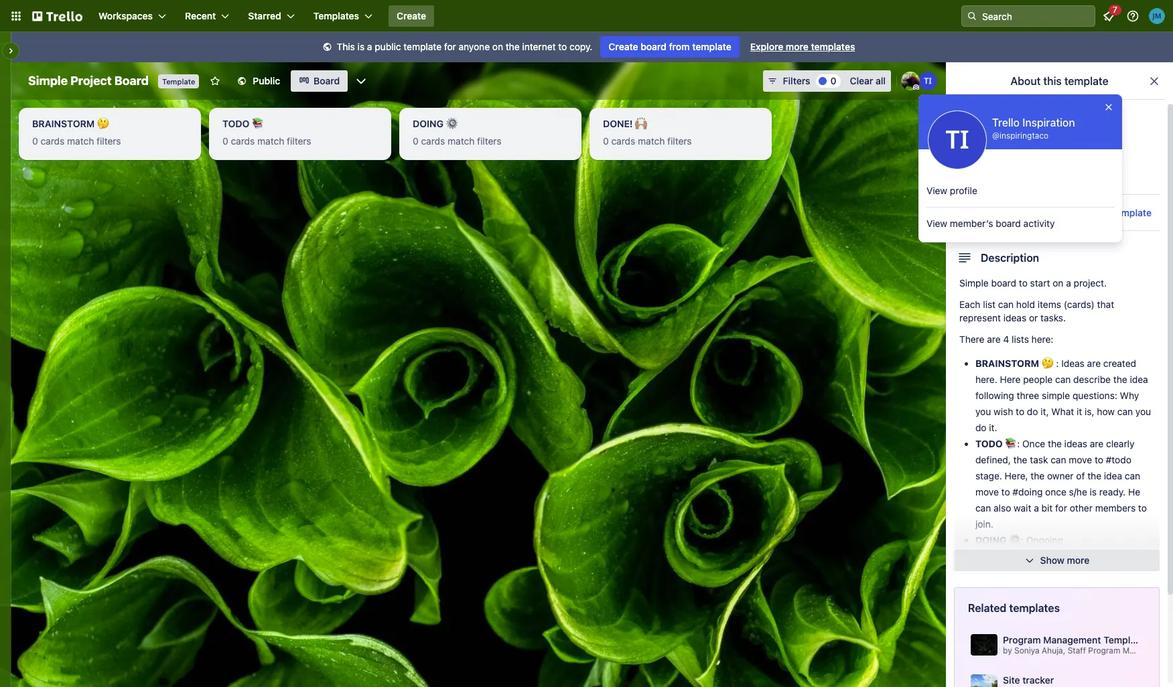 Task type: locate. For each thing, give the bounding box(es) containing it.
0 horizontal spatial create
[[397, 10, 426, 21]]

filters down brainstorm 🤔 text field
[[97, 135, 121, 147]]

tasks.
[[1041, 312, 1066, 324]]

site tracker
[[1003, 675, 1054, 686]]

1 vertical spatial idea
[[1104, 470, 1122, 482]]

a inside : once the ideas are clearly defined, the task can move to #todo stage. here, the owner of the idea can move to #doing once s/he is ready. he can also wait a bit for other members to join.
[[1034, 503, 1039, 514]]

a left bit
[[1034, 503, 1039, 514]]

1 horizontal spatial is
[[1090, 486, 1097, 498]]

doing for doing ⚙️ 0 cards match filters
[[413, 118, 444, 129]]

1 vertical spatial do
[[976, 422, 987, 434]]

template inside program management template by soniya ahuja, staff program manager @ br
[[1104, 635, 1145, 646]]

DONE! 🙌🏽 text field
[[595, 113, 767, 135]]

on right "anyone"
[[492, 41, 503, 52]]

@ left br
[[1158, 646, 1166, 656]]

board inside text field
[[114, 74, 149, 88]]

1 match from the left
[[67, 135, 94, 147]]

1 vertical spatial ideas
[[1064, 438, 1088, 450]]

0 horizontal spatial more
[[786, 41, 809, 52]]

idea up why
[[1130, 374, 1148, 385]]

board up list
[[991, 277, 1017, 289]]

match inside todo 📚 0 cards match filters
[[257, 135, 284, 147]]

board for to
[[991, 277, 1017, 289]]

template right from in the top of the page
[[692, 41, 732, 52]]

3 match from the left
[[448, 135, 475, 147]]

0 horizontal spatial @
[[992, 131, 1000, 141]]

match inside done! 🙌🏽 0 cards match filters
[[638, 135, 665, 147]]

0 horizontal spatial done!
[[603, 118, 633, 129]]

: ideas are created here. here people can describe the idea following three simple questions: why you wish to do it, what it is, how can you do it.
[[976, 358, 1151, 434]]

doing inside doing ⚙️ : ongoing done! 🙌🏽 : finished
[[976, 535, 1007, 546]]

: left finished
[[1020, 551, 1023, 562]]

profile
[[950, 185, 978, 196]]

you
[[976, 406, 991, 417], [1136, 406, 1151, 417]]

#todo
[[1106, 454, 1132, 466]]

1 filters from the left
[[97, 135, 121, 147]]

can right list
[[998, 299, 1014, 310]]

7 notifications image
[[1101, 8, 1117, 24]]

a left project.
[[1066, 277, 1071, 289]]

todo for todo 📚 0 cards match filters
[[222, 118, 249, 129]]

3 filters from the left
[[477, 135, 502, 147]]

more inside "button"
[[1067, 555, 1090, 566]]

1 vertical spatial brainstorm
[[976, 358, 1039, 369]]

1 vertical spatial create
[[609, 41, 638, 52]]

cards down doing ⚙️ text field
[[421, 135, 445, 147]]

once
[[1045, 486, 1067, 498]]

@ down the trello
[[992, 131, 1000, 141]]

1 horizontal spatial you
[[1136, 406, 1151, 417]]

about this template
[[1011, 75, 1109, 87]]

0 vertical spatial done!
[[603, 118, 633, 129]]

filters down doing ⚙️ text field
[[477, 135, 502, 147]]

bit
[[1042, 503, 1053, 514]]

2 horizontal spatial a
[[1066, 277, 1071, 289]]

Board name text field
[[21, 70, 155, 92]]

also
[[994, 503, 1011, 514]]

cards
[[41, 135, 65, 147], [231, 135, 255, 147], [421, 135, 445, 147], [611, 135, 635, 147]]

doing ⚙️ 0 cards match filters
[[413, 118, 502, 147]]

0 horizontal spatial 🤔
[[97, 118, 109, 129]]

dmugisha (dmugisha) image right all
[[901, 72, 920, 90]]

0 vertical spatial simple
[[28, 74, 68, 88]]

program
[[1003, 635, 1041, 646], [1088, 646, 1121, 656]]

1 horizontal spatial done!
[[976, 551, 1006, 562]]

0 horizontal spatial idea
[[1104, 470, 1122, 482]]

📚 down public button
[[252, 118, 264, 129]]

0 vertical spatial todo
[[222, 118, 249, 129]]

match down doing ⚙️ text field
[[448, 135, 475, 147]]

to down he
[[1138, 503, 1147, 514]]

Search field
[[978, 6, 1095, 26]]

1 cards from the left
[[41, 135, 65, 147]]

ideas down it
[[1064, 438, 1088, 450]]

match inside doing ⚙️ 0 cards match filters
[[448, 135, 475, 147]]

dmugisha
[[1000, 139, 1050, 151]]

admins
[[1014, 114, 1051, 126]]

brainstorm for brainstorm 🤔 0 cards match filters
[[32, 118, 95, 129]]

1 vertical spatial dmugisha (dmugisha) image
[[958, 139, 992, 173]]

simple up "each"
[[960, 277, 989, 289]]

0 horizontal spatial ideas
[[1004, 312, 1027, 324]]

simple
[[28, 74, 68, 88], [960, 277, 989, 289]]

1 vertical spatial view
[[927, 218, 948, 229]]

0 inside doing ⚙️ 0 cards match filters
[[413, 135, 419, 147]]

the right of
[[1088, 470, 1102, 482]]

is,
[[1085, 406, 1095, 417]]

brainstorm 🤔
[[976, 358, 1054, 369]]

more for show
[[1067, 555, 1090, 566]]

create for create
[[397, 10, 426, 21]]

you up it.
[[976, 406, 991, 417]]

⚙️ inside doing ⚙️ 0 cards match filters
[[446, 118, 458, 129]]

how
[[1097, 406, 1115, 417]]

📚
[[252, 118, 264, 129], [1005, 438, 1017, 450]]

explore more templates
[[750, 41, 855, 52]]

filters down the done! 🙌🏽 text box
[[667, 135, 692, 147]]

board
[[641, 41, 667, 52], [996, 218, 1021, 229], [991, 277, 1017, 289]]

0 horizontal spatial 🙌🏽
[[635, 118, 647, 129]]

0 vertical spatial move
[[1069, 454, 1092, 466]]

the up here,
[[1014, 454, 1028, 466]]

match for 📚
[[257, 135, 284, 147]]

simple inside the board name text field
[[28, 74, 68, 88]]

dmugisha (dmugisha) image
[[901, 72, 920, 90], [958, 139, 992, 173]]

4 cards from the left
[[611, 135, 635, 147]]

is right 's/he'
[[1090, 486, 1097, 498]]

simple for simple board to start on a project.
[[960, 277, 989, 289]]

0 horizontal spatial is
[[358, 41, 365, 52]]

0 vertical spatial doing
[[413, 118, 444, 129]]

BRAINSTORM 🤔 text field
[[24, 113, 196, 135]]

0 inside done! 🙌🏽 0 cards match filters
[[603, 135, 609, 147]]

match down the done! 🙌🏽 text box
[[638, 135, 665, 147]]

more for explore
[[786, 41, 809, 52]]

cards down the done! 🙌🏽 text box
[[611, 135, 635, 147]]

template right share
[[1113, 207, 1152, 218]]

a
[[367, 41, 372, 52], [1066, 277, 1071, 289], [1034, 503, 1039, 514]]

0 vertical spatial on
[[492, 41, 503, 52]]

to
[[558, 41, 567, 52], [1019, 277, 1028, 289], [1016, 406, 1025, 417], [1095, 454, 1104, 466], [1001, 486, 1010, 498], [1138, 503, 1147, 514]]

do left it.
[[976, 422, 987, 434]]

: left 'ongoing'
[[1021, 535, 1024, 546]]

are left 4 in the right of the page
[[987, 334, 1001, 345]]

primary element
[[0, 0, 1173, 32]]

trello inspiration (inspiringtaco) image
[[919, 72, 937, 90], [928, 111, 987, 170]]

the right once
[[1048, 438, 1062, 450]]

0 inside todo 📚 0 cards match filters
[[222, 135, 228, 147]]

program right the staff at the bottom
[[1088, 646, 1121, 656]]

1 vertical spatial done!
[[976, 551, 1006, 562]]

board left 1.6m
[[996, 218, 1021, 229]]

1 vertical spatial @
[[1158, 646, 1166, 656]]

1 view from the top
[[927, 185, 948, 196]]

cards for doing
[[421, 135, 445, 147]]

0 horizontal spatial doing
[[413, 118, 444, 129]]

match for ⚙️
[[448, 135, 475, 147]]

do left it,
[[1027, 406, 1038, 417]]

0 vertical spatial 🙌🏽
[[635, 118, 647, 129]]

1 horizontal spatial on
[[1053, 277, 1064, 289]]

1 horizontal spatial 🤔
[[1042, 358, 1054, 369]]

view profile
[[927, 185, 978, 196]]

trello inspiration (inspiringtaco) image right all
[[919, 72, 937, 90]]

0 horizontal spatial on
[[492, 41, 503, 52]]

that
[[1097, 299, 1114, 310]]

🙌🏽
[[635, 118, 647, 129], [1008, 551, 1020, 562]]

done! inside doing ⚙️ : ongoing done! 🙌🏽 : finished
[[976, 551, 1006, 562]]

0 vertical spatial is
[[358, 41, 365, 52]]

1 horizontal spatial board
[[314, 75, 340, 86]]

📚 inside todo 📚 0 cards match filters
[[252, 118, 264, 129]]

1 vertical spatial is
[[1090, 486, 1097, 498]]

0 horizontal spatial a
[[367, 41, 372, 52]]

2 vertical spatial a
[[1034, 503, 1039, 514]]

template left br
[[1104, 635, 1145, 646]]

2 match from the left
[[257, 135, 284, 147]]

cards inside doing ⚙️ 0 cards match filters
[[421, 135, 445, 147]]

board left from in the top of the page
[[641, 41, 667, 52]]

0 vertical spatial view
[[927, 185, 948, 196]]

are up describe
[[1087, 358, 1101, 369]]

dmugisha (dmugisha) image up profile
[[958, 139, 992, 173]]

customize views image
[[355, 74, 368, 88]]

to left #todo
[[1095, 454, 1104, 466]]

todo up defined,
[[976, 438, 1003, 450]]

ongoing
[[1026, 535, 1063, 546]]

match down brainstorm 🤔 text field
[[67, 135, 94, 147]]

0 vertical spatial board
[[641, 41, 667, 52]]

4
[[1003, 334, 1009, 345]]

are left clearly
[[1090, 438, 1104, 450]]

more right explore
[[786, 41, 809, 52]]

finished
[[1025, 551, 1062, 562]]

ideas
[[1061, 358, 1085, 369]]

move down "stage."
[[976, 486, 999, 498]]

on right "start"
[[1053, 277, 1064, 289]]

1 horizontal spatial todo
[[976, 438, 1003, 450]]

templates
[[313, 10, 359, 21]]

what
[[1051, 406, 1074, 417]]

filters inside doing ⚙️ 0 cards match filters
[[477, 135, 502, 147]]

brainstorm down the board name text field
[[32, 118, 95, 129]]

it.
[[989, 422, 997, 434]]

search image
[[967, 11, 978, 21]]

is right this
[[358, 41, 365, 52]]

🤔 inside the brainstorm 🤔 0 cards match filters
[[97, 118, 109, 129]]

0 vertical spatial 🤔
[[97, 118, 109, 129]]

to up also
[[1001, 486, 1010, 498]]

about
[[1011, 75, 1041, 87]]

view left member's
[[927, 218, 948, 229]]

1 vertical spatial 🙌🏽
[[1008, 551, 1020, 562]]

can up he
[[1125, 470, 1140, 482]]

member's
[[950, 218, 993, 229]]

project
[[70, 74, 112, 88]]

0 horizontal spatial brainstorm
[[32, 118, 95, 129]]

:
[[1056, 358, 1059, 369], [1017, 438, 1020, 450], [1021, 535, 1024, 546], [1020, 551, 1023, 562]]

create right copy.
[[609, 41, 638, 52]]

1 horizontal spatial simple
[[960, 277, 989, 289]]

filters inside todo 📚 0 cards match filters
[[287, 135, 311, 147]]

todo inside todo 📚 0 cards match filters
[[222, 118, 249, 129]]

trello inspiration (inspiringtaco) image up view profile
[[928, 111, 987, 170]]

inspiration
[[1023, 117, 1075, 129]]

1 horizontal spatial dmugisha (dmugisha) image
[[958, 139, 992, 173]]

1 horizontal spatial a
[[1034, 503, 1039, 514]]

4 match from the left
[[638, 135, 665, 147]]

items
[[1038, 299, 1061, 310]]

are inside : once the ideas are clearly defined, the task can move to #todo stage. here, the owner of the idea can move to #doing once s/he is ready. he can also wait a bit for other members to join.
[[1090, 438, 1104, 450]]

templates up 'soniya' in the right bottom of the page
[[1009, 602, 1060, 614]]

0 vertical spatial dmugisha (dmugisha) image
[[901, 72, 920, 90]]

0 horizontal spatial do
[[976, 422, 987, 434]]

the left internet
[[506, 41, 520, 52]]

1 vertical spatial doing
[[976, 535, 1007, 546]]

each
[[960, 299, 981, 310]]

this member is an admin of this board. image
[[913, 84, 919, 90]]

board
[[114, 74, 149, 88], [314, 75, 340, 86], [981, 114, 1011, 126]]

for right bit
[[1055, 503, 1067, 514]]

are
[[987, 334, 1001, 345], [1087, 358, 1101, 369], [1090, 438, 1104, 450]]

the down the task
[[1031, 470, 1045, 482]]

0 vertical spatial ideas
[[1004, 312, 1027, 324]]

each list can hold items (cards) that represent ideas or tasks.
[[960, 299, 1114, 324]]

start
[[1030, 277, 1050, 289]]

board down sm 'image'
[[314, 75, 340, 86]]

0 vertical spatial create
[[397, 10, 426, 21]]

2 vertical spatial are
[[1090, 438, 1104, 450]]

todo
[[222, 118, 249, 129], [976, 438, 1003, 450]]

1 horizontal spatial idea
[[1130, 374, 1148, 385]]

1 horizontal spatial brainstorm
[[976, 358, 1039, 369]]

1 horizontal spatial 📚
[[1005, 438, 1017, 450]]

⚙️
[[446, 118, 458, 129], [1009, 535, 1021, 546]]

0 horizontal spatial move
[[976, 486, 999, 498]]

template
[[404, 41, 442, 52], [692, 41, 732, 52], [1065, 75, 1109, 87], [1113, 207, 1152, 218]]

1 horizontal spatial more
[[1067, 555, 1090, 566]]

0 horizontal spatial for
[[444, 41, 456, 52]]

0 vertical spatial more
[[786, 41, 809, 52]]

people
[[1023, 374, 1053, 385]]

cards inside done! 🙌🏽 0 cards match filters
[[611, 135, 635, 147]]

todo down public button
[[222, 118, 249, 129]]

1 vertical spatial templates
[[1009, 602, 1060, 614]]

: left ideas
[[1056, 358, 1059, 369]]

match inside the brainstorm 🤔 0 cards match filters
[[67, 135, 94, 147]]

cards down brainstorm 🤔 text field
[[41, 135, 65, 147]]

4 filters from the left
[[667, 135, 692, 147]]

: left once
[[1017, 438, 1020, 450]]

board up inspiringtaco at the top
[[981, 114, 1011, 126]]

0 horizontal spatial program
[[1003, 635, 1041, 646]]

to left "start"
[[1019, 277, 1028, 289]]

2 horizontal spatial board
[[981, 114, 1011, 126]]

0 horizontal spatial dmugisha (dmugisha) image
[[901, 72, 920, 90]]

the
[[506, 41, 520, 52], [1114, 374, 1127, 385], [1048, 438, 1062, 450], [1014, 454, 1028, 466], [1031, 470, 1045, 482], [1088, 470, 1102, 482]]

create board from template link
[[601, 36, 740, 58]]

filters inside done! 🙌🏽 0 cards match filters
[[667, 135, 692, 147]]

create inside button
[[397, 10, 426, 21]]

0 vertical spatial trello inspiration (inspiringtaco) image
[[919, 72, 937, 90]]

jeremy miller (jeremymiller198) image
[[1149, 8, 1165, 24]]

0 horizontal spatial board
[[114, 74, 149, 88]]

brainstorm 🤔 0 cards match filters
[[32, 118, 121, 147]]

brainstorm up here
[[976, 358, 1039, 369]]

1 horizontal spatial ideas
[[1064, 438, 1088, 450]]

board right project
[[114, 74, 149, 88]]

cards down todo 📚 text box
[[231, 135, 255, 147]]

0 vertical spatial brainstorm
[[32, 118, 95, 129]]

clear
[[850, 75, 873, 86]]

view left profile
[[927, 185, 948, 196]]

do
[[1027, 406, 1038, 417], [976, 422, 987, 434]]

match for 🙌🏽
[[638, 135, 665, 147]]

ideas down "hold"
[[1004, 312, 1027, 324]]

3 cards from the left
[[421, 135, 445, 147]]

⚙️ for cards
[[446, 118, 458, 129]]

cards inside the brainstorm 🤔 0 cards match filters
[[41, 135, 65, 147]]

idea up ready.
[[1104, 470, 1122, 482]]

for left "anyone"
[[444, 41, 456, 52]]

site
[[1003, 675, 1020, 686]]

0 horizontal spatial template
[[162, 77, 195, 86]]

create for create board from template
[[609, 41, 638, 52]]

0 vertical spatial @
[[992, 131, 1000, 141]]

is
[[358, 41, 365, 52], [1090, 486, 1097, 498]]

explore
[[750, 41, 783, 52]]

1 vertical spatial are
[[1087, 358, 1101, 369]]

1 you from the left
[[976, 406, 991, 417]]

more
[[786, 41, 809, 52], [1067, 555, 1090, 566]]

simple left project
[[28, 74, 68, 88]]

0 vertical spatial 📚
[[252, 118, 264, 129]]

the down created
[[1114, 374, 1127, 385]]

🤔 down project
[[97, 118, 109, 129]]

0 vertical spatial idea
[[1130, 374, 1148, 385]]

1 horizontal spatial ⚙️
[[1009, 535, 1021, 546]]

project.
[[1074, 277, 1107, 289]]

📚 left once
[[1005, 438, 1017, 450]]

1 vertical spatial ⚙️
[[1009, 535, 1021, 546]]

filters inside the brainstorm 🤔 0 cards match filters
[[97, 135, 121, 147]]

0 horizontal spatial 📚
[[252, 118, 264, 129]]

to right the wish
[[1016, 406, 1025, 417]]

1 vertical spatial for
[[1055, 503, 1067, 514]]

you down why
[[1136, 406, 1151, 417]]

2 filters from the left
[[287, 135, 311, 147]]

templates
[[811, 41, 855, 52], [1009, 602, 1060, 614]]

create up public
[[397, 10, 426, 21]]

cards for done!
[[611, 135, 635, 147]]

2 cards from the left
[[231, 135, 255, 147]]

cards inside todo 📚 0 cards match filters
[[231, 135, 255, 147]]

1 vertical spatial 🤔
[[1042, 358, 1054, 369]]

1 horizontal spatial do
[[1027, 406, 1038, 417]]

can up 'simple'
[[1055, 374, 1071, 385]]

0 horizontal spatial todo
[[222, 118, 249, 129]]

1 horizontal spatial doing
[[976, 535, 1007, 546]]

site tracker link
[[968, 672, 1146, 687]]

on
[[492, 41, 503, 52], [1053, 277, 1064, 289]]

match for 🤔
[[67, 135, 94, 147]]

🤔 up people
[[1042, 358, 1054, 369]]

brainstorm inside the brainstorm 🤔 0 cards match filters
[[32, 118, 95, 129]]

1 vertical spatial a
[[1066, 277, 1071, 289]]

template left star or unstar board image
[[162, 77, 195, 86]]

2 view from the top
[[927, 218, 948, 229]]

templates up clear
[[811, 41, 855, 52]]

1 vertical spatial template
[[1104, 635, 1145, 646]]

are inside : ideas are created here. here people can describe the idea following three simple questions: why you wish to do it, what it is, how can you do it.
[[1087, 358, 1101, 369]]

a left public
[[367, 41, 372, 52]]

idea
[[1130, 374, 1148, 385], [1104, 470, 1122, 482]]

more right show
[[1067, 555, 1090, 566]]

0 vertical spatial ⚙️
[[446, 118, 458, 129]]

template inside create board from template link
[[692, 41, 732, 52]]

open information menu image
[[1126, 9, 1140, 23]]

describe
[[1073, 374, 1111, 385]]

@ inside trello inspiration @ inspiringtaco
[[992, 131, 1000, 141]]

1 vertical spatial simple
[[960, 277, 989, 289]]

defined,
[[976, 454, 1011, 466]]

1 vertical spatial 📚
[[1005, 438, 1017, 450]]

clear all
[[850, 75, 886, 86]]

program down related templates
[[1003, 635, 1041, 646]]

match down todo 📚 text box
[[257, 135, 284, 147]]

1 horizontal spatial create
[[609, 41, 638, 52]]

done! 🙌🏽 0 cards match filters
[[603, 118, 692, 147]]

1 vertical spatial more
[[1067, 555, 1090, 566]]

0 vertical spatial templates
[[811, 41, 855, 52]]

filters down todo 📚 text box
[[287, 135, 311, 147]]

0 horizontal spatial you
[[976, 406, 991, 417]]

⚙️ inside doing ⚙️ : ongoing done! 🙌🏽 : finished
[[1009, 535, 1021, 546]]

move up of
[[1069, 454, 1092, 466]]

from
[[669, 41, 690, 52]]

wait
[[1014, 503, 1031, 514]]

0 vertical spatial a
[[367, 41, 372, 52]]

done!
[[603, 118, 633, 129], [976, 551, 1006, 562]]

share template
[[1084, 207, 1152, 218]]

doing inside doing ⚙️ 0 cards match filters
[[413, 118, 444, 129]]



Task type: describe. For each thing, give the bounding box(es) containing it.
board link
[[291, 70, 348, 92]]

cards for brainstorm
[[41, 135, 65, 147]]

idea inside : once the ideas are clearly defined, the task can move to #todo stage. here, the owner of the idea can move to #doing once s/he is ready. he can also wait a bit for other members to join.
[[1104, 470, 1122, 482]]

is inside : once the ideas are clearly defined, the task can move to #todo stage. here, the owner of the idea can move to #doing once s/he is ready. he can also wait a bit for other members to join.
[[1090, 486, 1097, 498]]

0 vertical spatial for
[[444, 41, 456, 52]]

1 vertical spatial board
[[996, 218, 1021, 229]]

public
[[253, 75, 280, 86]]

public button
[[229, 70, 288, 92]]

can down why
[[1118, 406, 1133, 417]]

view for view member's board activity
[[927, 218, 948, 229]]

workspaces button
[[90, 5, 174, 27]]

share template button
[[1066, 206, 1152, 220]]

filters for brainstorm 🤔 0 cards match filters
[[97, 135, 121, 147]]

copy.
[[570, 41, 593, 52]]

lists
[[1012, 334, 1029, 345]]

create board from template
[[609, 41, 732, 52]]

by
[[1003, 646, 1012, 656]]

#doing
[[1013, 486, 1043, 498]]

idea inside : ideas are created here. here people can describe the idea following three simple questions: why you wish to do it, what it is, how can you do it.
[[1130, 374, 1148, 385]]

1 vertical spatial trello inspiration (inspiringtaco) image
[[928, 111, 987, 170]]

to left copy.
[[558, 41, 567, 52]]

close image
[[1104, 102, 1114, 113]]

represent
[[960, 312, 1001, 324]]

show more button
[[954, 550, 1160, 572]]

questions:
[[1073, 390, 1118, 401]]

of
[[1076, 470, 1085, 482]]

1 vertical spatial move
[[976, 486, 999, 498]]

1 vertical spatial on
[[1053, 277, 1064, 289]]

or
[[1029, 312, 1038, 324]]

star or unstar board image
[[210, 76, 221, 86]]

0 horizontal spatial templates
[[811, 41, 855, 52]]

created
[[1103, 358, 1136, 369]]

clearly
[[1106, 438, 1135, 450]]

2 you from the left
[[1136, 406, 1151, 417]]

ahuja,
[[1042, 646, 1066, 656]]

@dmugisha
[[1000, 152, 1050, 163]]

ideas inside : once the ideas are clearly defined, the task can move to #todo stage. here, the owner of the idea can move to #doing once s/he is ready. he can also wait a bit for other members to join.
[[1064, 438, 1088, 450]]

here.
[[976, 374, 998, 385]]

filters for todo 📚 0 cards match filters
[[287, 135, 311, 147]]

can up owner
[[1051, 454, 1066, 466]]

there
[[960, 334, 985, 345]]

why
[[1120, 390, 1139, 401]]

DOING ⚙️ text field
[[405, 113, 576, 135]]

public
[[375, 41, 401, 52]]

show
[[1040, 555, 1065, 566]]

0 for doing ⚙️
[[413, 135, 419, 147]]

filters for done! 🙌🏽 0 cards match filters
[[667, 135, 692, 147]]

this
[[1044, 75, 1062, 87]]

done! inside done! 🙌🏽 0 cards match filters
[[603, 118, 633, 129]]

🤔 for brainstorm 🤔
[[1042, 358, 1054, 369]]

📚 for todo 📚 0 cards match filters
[[252, 118, 264, 129]]

owner
[[1047, 470, 1074, 482]]

doing for doing ⚙️ : ongoing done! 🙌🏽 : finished
[[976, 535, 1007, 546]]

list
[[983, 299, 996, 310]]

soniya
[[1014, 646, 1040, 656]]

0 vertical spatial are
[[987, 334, 1001, 345]]

view for view profile
[[927, 185, 948, 196]]

board for from
[[641, 41, 667, 52]]

1 horizontal spatial program
[[1088, 646, 1121, 656]]

template inside share template button
[[1113, 207, 1152, 218]]

internet
[[522, 41, 556, 52]]

sm image
[[321, 41, 334, 54]]

0 for todo 📚
[[222, 135, 228, 147]]

for inside : once the ideas are clearly defined, the task can move to #todo stage. here, the owner of the idea can move to #doing once s/he is ready. he can also wait a bit for other members to join.
[[1055, 503, 1067, 514]]

here,
[[1005, 470, 1028, 482]]

here
[[1000, 374, 1021, 385]]

related
[[968, 602, 1007, 614]]

following
[[976, 390, 1014, 401]]

1.6m
[[1022, 206, 1043, 218]]

trello
[[992, 117, 1020, 129]]

dmugisha @dmugisha
[[1000, 139, 1050, 163]]

wish
[[994, 406, 1013, 417]]

0 vertical spatial template
[[162, 77, 195, 86]]

inspiringtaco
[[1000, 131, 1049, 141]]

create button
[[389, 5, 434, 27]]

🙌🏽 inside doing ⚙️ : ongoing done! 🙌🏽 : finished
[[1008, 551, 1020, 562]]

view member's board activity
[[927, 218, 1055, 229]]

: inside : ideas are created here. here people can describe the idea following three simple questions: why you wish to do it, what it is, how can you do it.
[[1056, 358, 1059, 369]]

clear all button
[[845, 70, 891, 92]]

simple for simple project board
[[28, 74, 68, 88]]

📚 for todo 📚
[[1005, 438, 1017, 450]]

todo 📚
[[976, 438, 1017, 450]]

recent button
[[177, 5, 237, 27]]

it,
[[1041, 406, 1049, 417]]

manager
[[1123, 646, 1156, 656]]

TODO 📚 text field
[[214, 113, 386, 135]]

board for board admins
[[981, 114, 1011, 126]]

filters for doing ⚙️ 0 cards match filters
[[477, 135, 502, 147]]

simple
[[1042, 390, 1070, 401]]

board for board
[[314, 75, 340, 86]]

members
[[1095, 503, 1136, 514]]

ready.
[[1099, 486, 1126, 498]]

description
[[981, 252, 1039, 264]]

the inside : ideas are created here. here people can describe the idea following three simple questions: why you wish to do it, what it is, how can you do it.
[[1114, 374, 1127, 385]]

can up join.
[[976, 503, 991, 514]]

🤔 for brainstorm 🤔 0 cards match filters
[[97, 118, 109, 129]]

anyone
[[459, 41, 490, 52]]

template right this
[[1065, 75, 1109, 87]]

cards for todo
[[231, 135, 255, 147]]

template down create button
[[404, 41, 442, 52]]

todo for todo 📚
[[976, 438, 1003, 450]]

ideas inside each list can hold items (cards) that represent ideas or tasks.
[[1004, 312, 1027, 324]]

simple board to start on a project.
[[960, 277, 1107, 289]]

starred button
[[240, 5, 303, 27]]

share
[[1084, 207, 1110, 218]]

once
[[1023, 438, 1045, 450]]

other
[[1070, 503, 1093, 514]]

workspaces
[[98, 10, 153, 21]]

here:
[[1032, 334, 1054, 345]]

can inside each list can hold items (cards) that represent ideas or tasks.
[[998, 299, 1014, 310]]

management
[[1043, 635, 1101, 646]]

br
[[1168, 646, 1173, 656]]

filters
[[783, 75, 810, 86]]

simple project board
[[28, 74, 149, 88]]

0 inside the brainstorm 🤔 0 cards match filters
[[32, 135, 38, 147]]

: inside : once the ideas are clearly defined, the task can move to #todo stage. here, the owner of the idea can move to #doing once s/he is ready. he can also wait a bit for other members to join.
[[1017, 438, 1020, 450]]

0 for done! 🙌🏽
[[603, 135, 609, 147]]

@ inside program management template by soniya ahuja, staff program manager @ br
[[1158, 646, 1166, 656]]

related templates
[[968, 602, 1060, 614]]

trello inspiration @ inspiringtaco
[[992, 117, 1075, 141]]

brainstorm for brainstorm 🤔
[[976, 358, 1039, 369]]

there are 4 lists here:
[[960, 334, 1054, 345]]

to inside : ideas are created here. here people can describe the idea following three simple questions: why you wish to do it, what it is, how can you do it.
[[1016, 406, 1025, 417]]

three
[[1017, 390, 1039, 401]]

1 horizontal spatial templates
[[1009, 602, 1060, 614]]

🙌🏽 inside done! 🙌🏽 0 cards match filters
[[635, 118, 647, 129]]

⚙️ for ongoing
[[1009, 535, 1021, 546]]

s/he
[[1069, 486, 1087, 498]]

starred
[[248, 10, 281, 21]]

all
[[876, 75, 886, 86]]

this is a public template for anyone on the internet to copy.
[[337, 41, 593, 52]]

0 vertical spatial do
[[1027, 406, 1038, 417]]

dmugisha link
[[1000, 139, 1050, 151]]

show more
[[1040, 555, 1090, 566]]

1 horizontal spatial move
[[1069, 454, 1092, 466]]

back to home image
[[32, 5, 82, 27]]

explore more templates link
[[742, 36, 863, 58]]

program management template by soniya ahuja, staff program manager @ br
[[1003, 635, 1173, 656]]



Task type: vqa. For each thing, say whether or not it's contained in the screenshot.
3rd cards from right
yes



